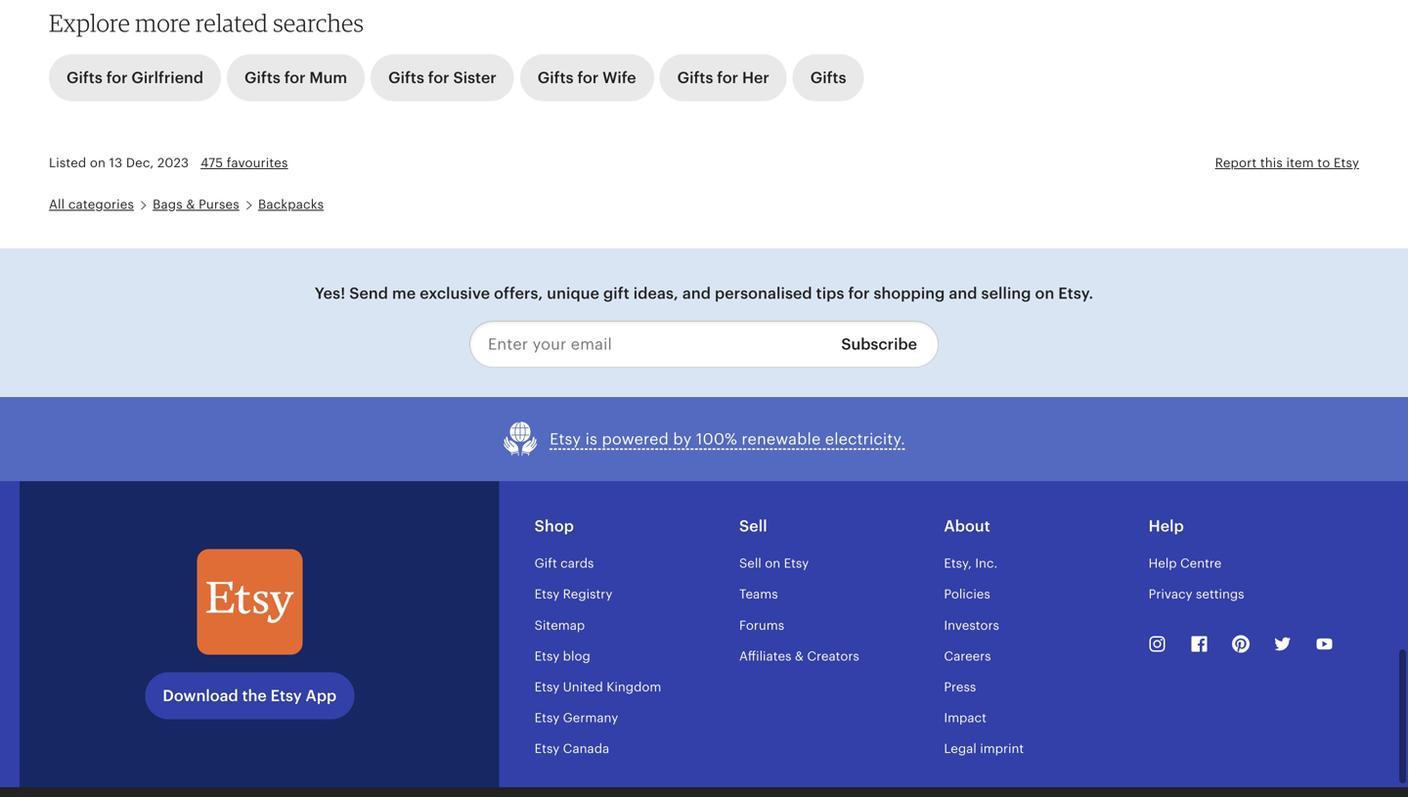 Task type: vqa. For each thing, say whether or not it's contained in the screenshot.
SHARK
no



Task type: describe. For each thing, give the bounding box(es) containing it.
the
[[242, 687, 267, 705]]

selling
[[982, 285, 1031, 302]]

on for 13
[[90, 156, 106, 170]]

careers link
[[944, 649, 991, 664]]

teams
[[739, 587, 778, 602]]

by
[[673, 430, 692, 448]]

gifts for girlfriend link
[[49, 54, 221, 101]]

backpacks link
[[258, 197, 324, 212]]

unique
[[547, 285, 600, 302]]

this
[[1261, 156, 1283, 170]]

privacy settings link
[[1149, 587, 1245, 602]]

for for wife
[[578, 69, 599, 87]]

etsy for etsy blog
[[535, 649, 560, 664]]

2 and from the left
[[949, 285, 978, 302]]

etsy, inc.
[[944, 556, 998, 571]]

forums
[[739, 618, 785, 633]]

gifts for sister
[[388, 69, 497, 87]]

electricity.
[[825, 430, 906, 448]]

sitemap link
[[535, 618, 585, 633]]

listed on 13 dec, 2023
[[49, 156, 189, 170]]

kingdom
[[607, 680, 662, 694]]

gifts for girlfriend
[[67, 69, 203, 87]]

item
[[1287, 156, 1314, 170]]

categories
[[68, 197, 134, 212]]

press link
[[944, 680, 976, 694]]

100%
[[696, 430, 737, 448]]

gifts for gifts
[[811, 69, 847, 87]]

help for help centre
[[1149, 556, 1177, 571]]

sell for sell
[[739, 518, 768, 535]]

privacy settings
[[1149, 587, 1245, 602]]

her
[[742, 69, 770, 87]]

explore more related searches
[[49, 9, 364, 37]]

bags & purses link
[[153, 197, 239, 212]]

searches
[[273, 9, 364, 37]]

gifts for sister link
[[371, 54, 514, 101]]

gift
[[603, 285, 630, 302]]

etsy united kingdom
[[535, 680, 662, 694]]

475
[[201, 156, 223, 170]]

subscribe
[[842, 336, 917, 353]]

investors link
[[944, 618, 1000, 633]]

privacy
[[1149, 587, 1193, 602]]

personalised
[[715, 285, 813, 302]]

sell on etsy
[[739, 556, 809, 571]]

tips
[[816, 285, 845, 302]]

gifts for mum
[[245, 69, 347, 87]]

etsy for etsy united kingdom
[[535, 680, 560, 694]]

sell for sell on etsy
[[739, 556, 762, 571]]

etsy united kingdom link
[[535, 680, 662, 694]]

wife
[[603, 69, 636, 87]]

shopping
[[874, 285, 945, 302]]

sister
[[453, 69, 497, 87]]

etsy up 'forums' "link"
[[784, 556, 809, 571]]

gifts for gifts for sister
[[388, 69, 424, 87]]

& for affiliates
[[795, 649, 804, 664]]

etsy for etsy canada
[[535, 742, 560, 756]]

download the etsy app link
[[145, 673, 354, 720]]

policies link
[[944, 587, 991, 602]]

etsy right to
[[1334, 156, 1360, 170]]

report
[[1215, 156, 1257, 170]]

ideas,
[[634, 285, 679, 302]]

gifts for gifts for wife
[[538, 69, 574, 87]]

gifts for wife link
[[520, 54, 654, 101]]

cards
[[561, 556, 594, 571]]

gifts for wife
[[538, 69, 636, 87]]

etsy germany link
[[535, 711, 618, 725]]

gifts for her
[[677, 69, 770, 87]]

etsy blog link
[[535, 649, 591, 664]]

etsy for etsy germany
[[535, 711, 560, 725]]

blog
[[563, 649, 591, 664]]

report this item to etsy
[[1215, 156, 1360, 170]]

gift
[[535, 556, 557, 571]]

help centre link
[[1149, 556, 1222, 571]]

settings
[[1196, 587, 1245, 602]]

for for her
[[717, 69, 739, 87]]

all categories link
[[49, 197, 134, 212]]

affiliates & creators
[[739, 649, 860, 664]]

renewable
[[742, 430, 821, 448]]

listed
[[49, 156, 86, 170]]



Task type: locate. For each thing, give the bounding box(es) containing it.
gifts for gifts for her
[[677, 69, 713, 87]]

4 gifts from the left
[[538, 69, 574, 87]]

careers
[[944, 649, 991, 664]]

gifts left 'her'
[[677, 69, 713, 87]]

etsy left "is"
[[550, 430, 581, 448]]

5 gifts from the left
[[677, 69, 713, 87]]

1 gifts from the left
[[67, 69, 103, 87]]

gifts down "related"
[[245, 69, 281, 87]]

for left sister
[[428, 69, 450, 87]]

etsy for etsy registry
[[535, 587, 560, 602]]

and right the ideas,
[[683, 285, 711, 302]]

for right the tips
[[848, 285, 870, 302]]

2 horizontal spatial on
[[1035, 285, 1055, 302]]

policies
[[944, 587, 991, 602]]

etsy down "etsy blog" "link"
[[535, 680, 560, 694]]

for for sister
[[428, 69, 450, 87]]

1 help from the top
[[1149, 518, 1184, 535]]

13
[[109, 156, 123, 170]]

sell on etsy link
[[739, 556, 809, 571]]

0 vertical spatial &
[[186, 197, 195, 212]]

help for help
[[1149, 518, 1184, 535]]

475 favourites link
[[201, 156, 288, 170]]

1 sell from the top
[[739, 518, 768, 535]]

1 vertical spatial sell
[[739, 556, 762, 571]]

explore
[[49, 9, 130, 37]]

on up teams in the right bottom of the page
[[765, 556, 781, 571]]

mum
[[309, 69, 347, 87]]

0 horizontal spatial and
[[683, 285, 711, 302]]

me
[[392, 285, 416, 302]]

legal imprint link
[[944, 742, 1024, 756]]

sitemap
[[535, 618, 585, 633]]

2023
[[157, 156, 189, 170]]

for left 'her'
[[717, 69, 739, 87]]

for left wife
[[578, 69, 599, 87]]

etsy is powered by 100% renewable electricity. button
[[503, 421, 906, 458]]

1 horizontal spatial &
[[795, 649, 804, 664]]

etsy, inc. link
[[944, 556, 998, 571]]

registry
[[563, 587, 613, 602]]

etsy down the gift
[[535, 587, 560, 602]]

gifts down explore
[[67, 69, 103, 87]]

gifts for her link
[[660, 54, 787, 101]]

gifts left wife
[[538, 69, 574, 87]]

etsy canada
[[535, 742, 610, 756]]

2 gifts from the left
[[245, 69, 281, 87]]

0 vertical spatial sell
[[739, 518, 768, 535]]

favourites
[[227, 156, 288, 170]]

1 vertical spatial &
[[795, 649, 804, 664]]

gifts for gifts for girlfriend
[[67, 69, 103, 87]]

gifts for gifts for mum
[[245, 69, 281, 87]]

all categories
[[49, 197, 134, 212]]

teams link
[[739, 587, 778, 602]]

0 vertical spatial help
[[1149, 518, 1184, 535]]

1 vertical spatial help
[[1149, 556, 1177, 571]]

on
[[90, 156, 106, 170], [1035, 285, 1055, 302], [765, 556, 781, 571]]

sell up sell on etsy link
[[739, 518, 768, 535]]

etsy inside download the etsy app link
[[271, 687, 302, 705]]

shop
[[535, 518, 574, 535]]

for for girlfriend
[[106, 69, 128, 87]]

help centre
[[1149, 556, 1222, 571]]

1 vertical spatial on
[[1035, 285, 1055, 302]]

etsy left blog
[[535, 649, 560, 664]]

etsy blog
[[535, 649, 591, 664]]

report this item to etsy link
[[1215, 156, 1360, 170]]

sell up teams in the right bottom of the page
[[739, 556, 762, 571]]

gift cards
[[535, 556, 594, 571]]

for
[[106, 69, 128, 87], [284, 69, 306, 87], [428, 69, 450, 87], [578, 69, 599, 87], [717, 69, 739, 87], [848, 285, 870, 302]]

gifts link
[[793, 54, 864, 101]]

on for etsy
[[765, 556, 781, 571]]

girlfriend
[[131, 69, 203, 87]]

etsy.
[[1059, 285, 1094, 302]]

canada
[[563, 742, 610, 756]]

press
[[944, 680, 976, 694]]

0 horizontal spatial &
[[186, 197, 195, 212]]

etsy for etsy is powered by 100% renewable electricity.
[[550, 430, 581, 448]]

exclusive
[[420, 285, 490, 302]]

etsy up 'etsy canada' link
[[535, 711, 560, 725]]

send
[[349, 285, 388, 302]]

help up "privacy"
[[1149, 556, 1177, 571]]

2 vertical spatial on
[[765, 556, 781, 571]]

1 and from the left
[[683, 285, 711, 302]]

for left girlfriend
[[106, 69, 128, 87]]

help up help centre link
[[1149, 518, 1184, 535]]

etsy,
[[944, 556, 972, 571]]

etsy left canada
[[535, 742, 560, 756]]

bags
[[153, 197, 183, 212]]

more
[[135, 9, 191, 37]]

and
[[683, 285, 711, 302], [949, 285, 978, 302]]

on left 13 on the left top of the page
[[90, 156, 106, 170]]

united
[[563, 680, 603, 694]]

on left etsy.
[[1035, 285, 1055, 302]]

purses
[[199, 197, 239, 212]]

2 help from the top
[[1149, 556, 1177, 571]]

for left mum
[[284, 69, 306, 87]]

gifts
[[67, 69, 103, 87], [245, 69, 281, 87], [388, 69, 424, 87], [538, 69, 574, 87], [677, 69, 713, 87], [811, 69, 847, 87]]

& left creators
[[795, 649, 804, 664]]

2 sell from the top
[[739, 556, 762, 571]]

gifts for mum link
[[227, 54, 365, 101]]

&
[[186, 197, 195, 212], [795, 649, 804, 664]]

legal imprint
[[944, 742, 1024, 756]]

1 horizontal spatial on
[[765, 556, 781, 571]]

bags & purses
[[153, 197, 239, 212]]

legal
[[944, 742, 977, 756]]

& right bags
[[186, 197, 195, 212]]

for for mum
[[284, 69, 306, 87]]

gifts right 'her'
[[811, 69, 847, 87]]

forums link
[[739, 618, 785, 633]]

related
[[196, 9, 268, 37]]

inc.
[[975, 556, 998, 571]]

download the etsy app
[[163, 687, 337, 705]]

& for bags
[[186, 197, 195, 212]]

etsy germany
[[535, 711, 618, 725]]

etsy right the
[[271, 687, 302, 705]]

0 vertical spatial on
[[90, 156, 106, 170]]

Enter your email field
[[469, 321, 827, 368]]

investors
[[944, 618, 1000, 633]]

impact
[[944, 711, 987, 725]]

0 horizontal spatial on
[[90, 156, 106, 170]]

gift cards link
[[535, 556, 594, 571]]

1 horizontal spatial and
[[949, 285, 978, 302]]

impact link
[[944, 711, 987, 725]]

centre
[[1181, 556, 1222, 571]]

etsy inside etsy is powered by 100% renewable electricity. "button"
[[550, 430, 581, 448]]

6 gifts from the left
[[811, 69, 847, 87]]

yes! send me exclusive offers, unique gift ideas, and personalised tips for shopping and selling on etsy.
[[315, 285, 1094, 302]]

creators
[[807, 649, 860, 664]]

etsy canada link
[[535, 742, 610, 756]]

etsy
[[1334, 156, 1360, 170], [550, 430, 581, 448], [784, 556, 809, 571], [535, 587, 560, 602], [535, 649, 560, 664], [535, 680, 560, 694], [271, 687, 302, 705], [535, 711, 560, 725], [535, 742, 560, 756]]

all
[[49, 197, 65, 212]]

backpacks
[[258, 197, 324, 212]]

gifts left sister
[[388, 69, 424, 87]]

affiliates & creators link
[[739, 649, 860, 664]]

etsy registry link
[[535, 587, 613, 602]]

3 gifts from the left
[[388, 69, 424, 87]]

offers,
[[494, 285, 543, 302]]

475 favourites
[[201, 156, 288, 170]]

sell
[[739, 518, 768, 535], [739, 556, 762, 571]]

and left selling
[[949, 285, 978, 302]]

etsy is powered by 100% renewable electricity.
[[550, 430, 906, 448]]



